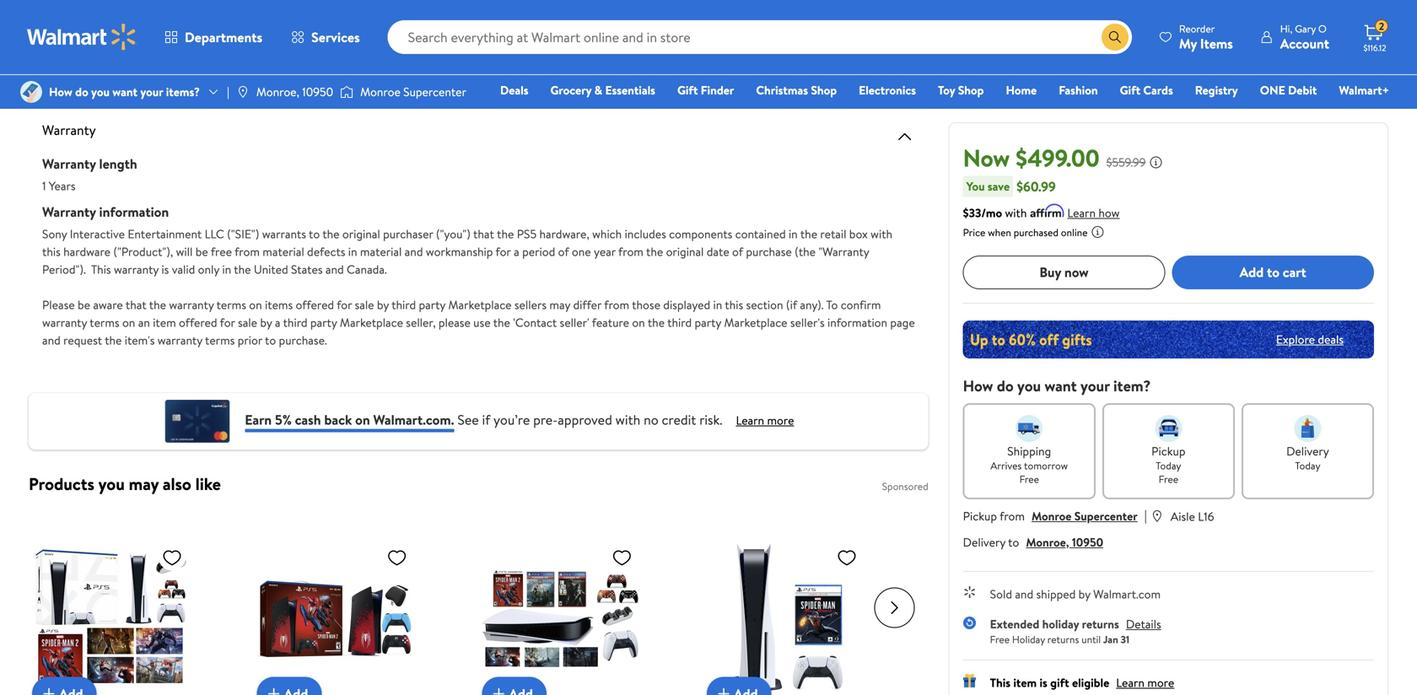 Task type: vqa. For each thing, say whether or not it's contained in the screenshot.
USE
yes



Task type: locate. For each thing, give the bounding box(es) containing it.
information up entertainment
[[99, 203, 169, 221]]

save
[[988, 178, 1010, 194]]

up to sixty percent off deals. shop now. image
[[964, 321, 1375, 358]]

sale down the canada.
[[355, 297, 374, 313]]

warranty for warranty length 1 years
[[42, 154, 96, 173]]

terms down aware
[[90, 314, 120, 331]]

one
[[1261, 82, 1286, 98]]

your left item?
[[1081, 375, 1110, 396]]

is left 'valid'
[[162, 261, 169, 278]]

1 horizontal spatial offered
[[296, 297, 334, 313]]

marketplace left seller,
[[340, 314, 403, 331]]

aisle l16
[[1171, 508, 1215, 525]]

electronics
[[859, 82, 917, 98]]

you down assembled at the top left of page
[[91, 84, 110, 100]]

the down those
[[648, 314, 665, 331]]

0 vertical spatial learn
[[1068, 204, 1096, 221]]

may
[[550, 297, 571, 313], [129, 472, 159, 496]]

party up seller,
[[419, 297, 446, 313]]

monroe supercenter button
[[1032, 508, 1138, 524]]

information inside please be aware that the warranty terms on items offered for sale by third party marketplace sellers may differ from those displayed in this section (if any). to confirm warranty terms on an item offered for sale by a third party marketplace seller, please use the 'contact seller' feature on the third party marketplace seller's information page and request the item's warranty terms prior to purchase.
[[828, 314, 888, 331]]

0 vertical spatial terms
[[217, 297, 246, 313]]

1 vertical spatial information
[[828, 314, 888, 331]]

marketplace down section
[[725, 314, 788, 331]]

free left 'holiday'
[[991, 632, 1010, 647]]

0 vertical spatial monroe
[[361, 84, 401, 100]]

pickup
[[1152, 443, 1186, 459], [964, 508, 998, 524]]

1 shop from the left
[[811, 82, 837, 98]]

learn right risk.
[[736, 412, 765, 429]]

0 horizontal spatial information
[[99, 203, 169, 221]]

2 horizontal spatial marketplace
[[725, 314, 788, 331]]

the down includes
[[647, 243, 664, 260]]

3 warranty from the top
[[42, 203, 96, 221]]

terms left prior
[[205, 332, 235, 349]]

item right an
[[153, 314, 176, 331]]

of right date
[[733, 243, 744, 260]]

(l
[[231, 44, 242, 62]]

warranty length 1 years
[[42, 154, 137, 194]]

deals link
[[493, 81, 536, 99]]

by right shipped
[[1079, 586, 1091, 602]]

and left "request"
[[42, 332, 61, 349]]

with right box
[[871, 226, 893, 242]]

third right a
[[283, 314, 308, 331]]

1 horizontal spatial third
[[392, 297, 416, 313]]

2 shop from the left
[[959, 82, 985, 98]]

back
[[324, 411, 352, 429]]

1 horizontal spatial supercenter
[[1075, 508, 1138, 524]]

monroe, down "pickup from monroe supercenter |"
[[1027, 534, 1070, 551]]

original up the canada.
[[343, 226, 380, 242]]

0 horizontal spatial more
[[768, 412, 795, 429]]

fashion link
[[1052, 81, 1106, 99]]

0 vertical spatial 1
[[42, 19, 46, 35]]

1 vertical spatial offered
[[179, 314, 217, 331]]

2 material from the left
[[360, 243, 402, 260]]

1 today from the left
[[1157, 459, 1182, 473]]

party up purchase.
[[311, 314, 337, 331]]

0 horizontal spatial returns
[[1048, 632, 1080, 647]]

2 vertical spatial by
[[1079, 586, 1091, 602]]

Walmart Site-Wide search field
[[388, 20, 1133, 54]]

intent image for pickup image
[[1156, 415, 1183, 442]]

how for how do you want your item?
[[964, 375, 994, 396]]

returns left until
[[1048, 632, 1080, 647]]

now
[[1065, 263, 1089, 282]]

1 1 from the top
[[42, 19, 46, 35]]

add
[[1240, 263, 1264, 282]]

1 horizontal spatial marketplace
[[449, 297, 512, 313]]

gift
[[678, 82, 698, 98], [1121, 82, 1141, 98]]

returns
[[1083, 616, 1120, 632], [1048, 632, 1080, 647]]

0 horizontal spatial may
[[129, 472, 159, 496]]

1 vertical spatial want
[[1045, 375, 1078, 396]]

do for how do you want your items?
[[75, 84, 88, 100]]

you're
[[494, 411, 530, 429]]

warranty for warranty
[[42, 121, 96, 139]]

do up shipping
[[997, 375, 1014, 396]]

1 up assembled at the top left of page
[[42, 19, 46, 35]]

earn
[[245, 411, 272, 429]]

monroe, down h)
[[256, 84, 300, 100]]

that the
[[474, 226, 514, 242]]

 image
[[20, 81, 42, 103]]

from
[[235, 243, 260, 260], [619, 243, 644, 260], [604, 297, 630, 313], [1000, 508, 1025, 524]]

learn right eligible
[[1117, 675, 1145, 691]]

1 vertical spatial is
[[1040, 675, 1048, 691]]

learn
[[1068, 204, 1096, 221], [736, 412, 765, 429], [1117, 675, 1145, 691]]

2 horizontal spatial by
[[1079, 586, 1091, 602]]

2 add to cart image from the left
[[489, 684, 509, 695]]

explore
[[1277, 331, 1316, 348]]

deals
[[1319, 331, 1345, 348]]

the right that
[[149, 297, 166, 313]]

the
[[323, 226, 340, 242], [801, 226, 818, 242], [647, 243, 664, 260], [234, 261, 251, 278], [149, 297, 166, 313], [493, 314, 511, 331], [648, 314, 665, 331], [105, 332, 122, 349]]

want down product
[[112, 84, 138, 100]]

2 horizontal spatial with
[[1006, 204, 1027, 221]]

you for how do you want your item?
[[1018, 375, 1042, 396]]

the up defects
[[323, 226, 340, 242]]

item right the this
[[1014, 675, 1037, 691]]

third
[[392, 297, 416, 313], [283, 314, 308, 331], [668, 314, 692, 331]]

warranty right item's
[[158, 332, 202, 349]]

free inside shipping arrives tomorrow free
[[1020, 472, 1040, 486]]

0 vertical spatial how
[[49, 84, 72, 100]]

want left item?
[[1045, 375, 1078, 396]]

with
[[1006, 204, 1027, 221], [871, 226, 893, 242], [616, 411, 641, 429]]

in
[[789, 226, 798, 242], [348, 243, 357, 260], [222, 261, 231, 278], [714, 297, 723, 313]]

1 horizontal spatial monroe,
[[1027, 534, 1070, 551]]

credit
[[662, 411, 697, 429]]

1 inside 1 assembled product dimensions (l x w x h) 8.50 x 3.80 x 14.10 inches
[[42, 19, 46, 35]]

defects
[[307, 243, 346, 260]]

2 1 from the top
[[42, 178, 46, 194]]

the right "use"
[[493, 314, 511, 331]]

from down ("sie")
[[235, 243, 260, 260]]

1 horizontal spatial is
[[1040, 675, 1048, 691]]

0 vertical spatial sale
[[355, 297, 374, 313]]

0 horizontal spatial monroe,
[[256, 84, 300, 100]]

free up the aisle
[[1159, 472, 1179, 486]]

for left a
[[220, 314, 235, 331]]

terms
[[217, 297, 246, 313], [90, 314, 120, 331], [205, 332, 235, 349]]

1 horizontal spatial information
[[828, 314, 888, 331]]

warranty image
[[895, 127, 915, 147]]

monroe down services popup button
[[361, 84, 401, 100]]

2 horizontal spatial add to cart image
[[714, 684, 734, 695]]

returns left 31
[[1083, 616, 1120, 632]]

items
[[265, 297, 293, 313]]

| left the aisle
[[1145, 506, 1148, 525]]

2 horizontal spatial free
[[1159, 472, 1179, 486]]

account
[[1281, 34, 1330, 53]]

products
[[29, 472, 94, 496]]

item inside please be aware that the warranty terms on items offered for sale by third party marketplace sellers may differ from those displayed in this section (if any). to confirm warranty terms on an item offered for sale by a third party marketplace seller, please use the 'contact seller' feature on the third party marketplace seller's information page and request the item's warranty terms prior to purchase.
[[153, 314, 176, 331]]

0 vertical spatial more
[[768, 412, 795, 429]]

0 vertical spatial monroe,
[[256, 84, 300, 100]]

how for how do you want your items?
[[49, 84, 72, 100]]

cart
[[1284, 263, 1307, 282]]

details button
[[1127, 616, 1162, 632]]

with left no
[[616, 411, 641, 429]]

of down hardware,
[[558, 243, 569, 260]]

is left gift
[[1040, 675, 1048, 691]]

1 horizontal spatial want
[[1045, 375, 1078, 396]]

monroe,
[[256, 84, 300, 100], [1027, 534, 1070, 551]]

add to cart image for 2023 playstation ps 5 gaming holiday bundle:ps5_disc console with marvel's spider-man 2, god of war & the last of us remastered +wireless controller+ charging dock + 3pcs controller skins image
[[489, 684, 509, 695]]

0 horizontal spatial of
[[558, 243, 569, 260]]

learn more
[[736, 412, 795, 429]]

on left an
[[122, 314, 135, 331]]

your left items?
[[140, 84, 163, 100]]

0 horizontal spatial your
[[140, 84, 163, 100]]

1 vertical spatial monroe,
[[1027, 534, 1070, 551]]

2 gift from the left
[[1121, 82, 1141, 98]]

purchase
[[746, 243, 792, 260]]

1 add to cart image from the left
[[264, 684, 284, 695]]

0 horizontal spatial today
[[1157, 459, 1182, 473]]

gift left cards
[[1121, 82, 1141, 98]]

hi,
[[1281, 22, 1293, 36]]

may left also
[[129, 472, 159, 496]]

0 horizontal spatial how
[[49, 84, 72, 100]]

0 vertical spatial your
[[140, 84, 163, 100]]

free down shipping
[[1020, 472, 1040, 486]]

warranty down please
[[42, 314, 87, 331]]

information down confirm
[[828, 314, 888, 331]]

delivery to monroe, 10950
[[964, 534, 1104, 551]]

aware
[[93, 297, 123, 313]]

free inside extended holiday returns details free holiday returns until jan 31
[[991, 632, 1010, 647]]

0 horizontal spatial with
[[616, 411, 641, 429]]

2 vertical spatial warranty
[[42, 203, 96, 221]]

shop right christmas
[[811, 82, 837, 98]]

be inside please be aware that the warranty terms on items offered for sale by third party marketplace sellers may differ from those displayed in this section (if any). to confirm warranty terms on an item offered for sale by a third party marketplace seller, please use the 'contact seller' feature on the third party marketplace seller's information page and request the item's warranty terms prior to purchase.
[[78, 297, 90, 313]]

information
[[99, 203, 169, 221], [828, 314, 888, 331]]

if
[[482, 411, 491, 429]]

sale
[[355, 297, 374, 313], [238, 314, 257, 331]]

2 today from the left
[[1296, 459, 1321, 473]]

toy shop link
[[931, 81, 992, 99]]

terms up prior
[[217, 297, 246, 313]]

shop right 'toy'
[[959, 82, 985, 98]]

1 vertical spatial how
[[964, 375, 994, 396]]

pickup down arrives
[[964, 508, 998, 524]]

the left united
[[234, 261, 251, 278]]

contained
[[736, 226, 786, 242]]

marketplace up "use"
[[449, 297, 512, 313]]

0 vertical spatial item
[[153, 314, 176, 331]]

warranty inside "warranty length 1 years"
[[42, 154, 96, 173]]

a
[[275, 314, 281, 331]]

0 vertical spatial warranty
[[42, 121, 96, 139]]

1 horizontal spatial shop
[[959, 82, 985, 98]]

 image down the (l
[[236, 85, 250, 99]]

0 vertical spatial pickup
[[1152, 443, 1186, 459]]

be right will
[[196, 243, 208, 260]]

1 horizontal spatial do
[[997, 375, 1014, 396]]

today down intent image for pickup
[[1157, 459, 1182, 473]]

2 vertical spatial you
[[98, 472, 125, 496]]

1 horizontal spatial of
[[733, 243, 744, 260]]

x right 3.80
[[101, 67, 107, 84]]

1 horizontal spatial material
[[360, 243, 402, 260]]

0 horizontal spatial free
[[991, 632, 1010, 647]]

2 warranty from the top
[[42, 154, 96, 173]]

an
[[138, 314, 150, 331]]

for
[[337, 297, 352, 313], [220, 314, 235, 331]]

1 horizontal spatial learn
[[1068, 204, 1096, 221]]

to down a
[[265, 332, 276, 349]]

1 warranty from the top
[[42, 121, 96, 139]]

warranty up "sony"
[[42, 203, 96, 221]]

0 horizontal spatial pickup
[[964, 508, 998, 524]]

0 horizontal spatial original
[[343, 226, 380, 242]]

1 vertical spatial 1
[[42, 178, 46, 194]]

Search search field
[[388, 20, 1133, 54]]

gifting made easy image
[[964, 674, 977, 688]]

today inside "pickup today free"
[[1157, 459, 1182, 473]]

2 vertical spatial warranty
[[158, 332, 202, 349]]

0 vertical spatial do
[[75, 84, 88, 100]]

1 horizontal spatial today
[[1296, 459, 1321, 473]]

you for how do you want your items?
[[91, 84, 110, 100]]

1 horizontal spatial item
[[1014, 675, 1037, 691]]

1 horizontal spatial for
[[337, 297, 352, 313]]

0 horizontal spatial |
[[227, 84, 229, 100]]

1 horizontal spatial returns
[[1083, 616, 1120, 632]]

 image
[[340, 84, 354, 100], [236, 85, 250, 99]]

"warranty
[[819, 243, 870, 260]]

add to cart image
[[264, 684, 284, 695], [489, 684, 509, 695], [714, 684, 734, 695]]

0 horizontal spatial do
[[75, 84, 88, 100]]

aisle
[[1171, 508, 1196, 525]]

today for delivery
[[1296, 459, 1321, 473]]

0 horizontal spatial add to cart image
[[264, 684, 284, 695]]

1 vertical spatial may
[[129, 472, 159, 496]]

0 horizontal spatial  image
[[236, 85, 250, 99]]

1 horizontal spatial may
[[550, 297, 571, 313]]

2 horizontal spatial party
[[695, 314, 722, 331]]

from inside please be aware that the warranty terms on items offered for sale by third party marketplace sellers may differ from those displayed in this section (if any). to confirm warranty terms on an item offered for sale by a third party marketplace seller, please use the 'contact seller' feature on the third party marketplace seller's information page and request the item's warranty terms prior to purchase.
[[604, 297, 630, 313]]

party down "displayed"
[[695, 314, 722, 331]]

by down the canada.
[[377, 297, 389, 313]]

2 horizontal spatial third
[[668, 314, 692, 331]]

pickup inside "pickup from monroe supercenter |"
[[964, 508, 998, 524]]

in inside please be aware that the warranty terms on items offered for sale by third party marketplace sellers may differ from those displayed in this section (if any). to confirm warranty terms on an item offered for sale by a third party marketplace seller, please use the 'contact seller' feature on the third party marketplace seller's information page and request the item's warranty terms prior to purchase.
[[714, 297, 723, 313]]

2 horizontal spatial learn
[[1117, 675, 1145, 691]]

1 horizontal spatial with
[[871, 226, 893, 242]]

offered
[[296, 297, 334, 313], [179, 314, 217, 331]]

x right the (l
[[245, 44, 252, 62]]

delivery
[[1287, 443, 1330, 459], [964, 534, 1006, 551]]

by left a
[[260, 314, 272, 331]]

want for item?
[[1045, 375, 1078, 396]]

do
[[75, 84, 88, 100], [997, 375, 1014, 396]]

0 vertical spatial information
[[99, 203, 169, 221]]

0 horizontal spatial party
[[311, 314, 337, 331]]

from up the delivery to monroe, 10950
[[1000, 508, 1025, 524]]

for down the canada.
[[337, 297, 352, 313]]

to inside sony interactive entertainment llc ("sie") warrants to the original purchaser ("you") that the ps5 hardware, which includes components contained in the retail box with this hardware ("product"), will be free from material defects in material and workmanship for a period of one year from the original date of purchase (the "warranty period").  this warranty is valid only in the united states and canada.
[[309, 226, 320, 242]]

| right items?
[[227, 84, 229, 100]]

purchaser
[[383, 226, 433, 242]]

1 vertical spatial do
[[997, 375, 1014, 396]]

delivery down intent image for delivery
[[1287, 443, 1330, 459]]

3 add to cart image from the left
[[714, 684, 734, 695]]

supercenter up monroe, 10950 button
[[1075, 508, 1138, 524]]

home
[[1006, 82, 1037, 98]]

warranty up "warranty length 1 years"
[[42, 121, 96, 139]]

10950 down the monroe supercenter button
[[1073, 534, 1104, 551]]

0 horizontal spatial delivery
[[964, 534, 1006, 551]]

also
[[163, 472, 191, 496]]

x
[[245, 44, 252, 62], [271, 44, 278, 62], [68, 67, 73, 84], [101, 67, 107, 84]]

1 gift from the left
[[678, 82, 698, 98]]

shipped
[[1037, 586, 1076, 602]]

more right risk.
[[768, 412, 795, 429]]

gift for gift cards
[[1121, 82, 1141, 98]]

$559.99
[[1107, 154, 1147, 170]]

delivery up sold
[[964, 534, 1006, 551]]

1 horizontal spatial be
[[196, 243, 208, 260]]

walmart image
[[27, 24, 137, 51]]

2023 playstation ps 5 gaming console disc, marvel's spider-man 2 holiday bundle, amd ryzen zen 8 cores, 16gb gddr6 ram + one controller + fast charging dock + 3pcs controller skins image
[[32, 541, 189, 695]]

add to favorites list, 2023 playstation ps 5 gaming console disc, marvel's spider-man 2 holiday bundle, amd ryzen zen 8 cores, 16gb gddr6 ram + one controller + fast charging dock + 3pcs controller skins image
[[162, 547, 182, 568]]

0 horizontal spatial offered
[[179, 314, 217, 331]]

$33/mo
[[964, 204, 1003, 221]]

1 vertical spatial monroe
[[1032, 508, 1072, 524]]

tomorrow
[[1025, 459, 1069, 473]]

shop
[[811, 82, 837, 98], [959, 82, 985, 98]]

0 horizontal spatial learn
[[736, 412, 765, 429]]

earn 5% cash back on walmart.com. see if you're pre-approved with no credit risk.
[[245, 411, 723, 429]]

pickup down intent image for pickup
[[1152, 443, 1186, 459]]

w
[[256, 44, 268, 62]]

shipping
[[1008, 443, 1052, 459]]

monroe, 10950 button
[[1027, 534, 1104, 551]]

buy
[[1040, 263, 1062, 282]]

offered right an
[[179, 314, 217, 331]]

1 horizontal spatial  image
[[340, 84, 354, 100]]

learn inside button
[[1068, 204, 1096, 221]]

warranty up years
[[42, 154, 96, 173]]

1
[[42, 19, 46, 35], [42, 178, 46, 194]]

workmanship
[[426, 243, 493, 260]]

from inside "pickup from monroe supercenter |"
[[1000, 508, 1025, 524]]

monroe inside "pickup from monroe supercenter |"
[[1032, 508, 1072, 524]]

0 vertical spatial original
[[343, 226, 380, 242]]

$33/mo with
[[964, 204, 1027, 221]]

in left this
[[714, 297, 723, 313]]

0 vertical spatial with
[[1006, 204, 1027, 221]]

free
[[1020, 472, 1040, 486], [1159, 472, 1179, 486], [991, 632, 1010, 647]]

today inside delivery today
[[1296, 459, 1321, 473]]

1 horizontal spatial by
[[377, 297, 389, 313]]

the up (the
[[801, 226, 818, 242]]

be left aware
[[78, 297, 90, 313]]

sale up prior
[[238, 314, 257, 331]]

1 vertical spatial pickup
[[964, 508, 998, 524]]

1 horizontal spatial sale
[[355, 297, 374, 313]]

warranty down 'valid'
[[169, 297, 214, 313]]

1 vertical spatial warranty
[[42, 154, 96, 173]]

("product"),
[[113, 243, 173, 260]]

("you")
[[436, 226, 471, 242]]

third up seller,
[[392, 297, 416, 313]]

home link
[[999, 81, 1045, 99]]

from up 'feature'
[[604, 297, 630, 313]]

services
[[312, 28, 360, 46]]

today down intent image for delivery
[[1296, 459, 1321, 473]]

hi, gary o account
[[1281, 22, 1330, 53]]

1 horizontal spatial original
[[666, 243, 704, 260]]

departments
[[185, 28, 263, 46]]

shop for christmas shop
[[811, 82, 837, 98]]

0 horizontal spatial material
[[263, 243, 304, 260]]

0 horizontal spatial sale
[[238, 314, 257, 331]]

intent image for shipping image
[[1016, 415, 1043, 442]]

1 horizontal spatial how
[[964, 375, 994, 396]]

purchase.
[[279, 332, 327, 349]]

monroe up monroe, 10950 button
[[1032, 508, 1072, 524]]

with up price when purchased online
[[1006, 204, 1027, 221]]

do right 8.50
[[75, 84, 88, 100]]



Task type: describe. For each thing, give the bounding box(es) containing it.
free inside "pickup today free"
[[1159, 472, 1179, 486]]

monroe supercenter
[[361, 84, 467, 100]]

please be aware that the warranty terms on items offered for sale by third party marketplace sellers may differ from those displayed in this section (if any). to confirm warranty terms on an item offered for sale by a third party marketplace seller, please use the 'contact seller' feature on the third party marketplace seller's information page and request the item's warranty terms prior to purchase.
[[42, 297, 915, 349]]

0 vertical spatial supercenter
[[404, 84, 467, 100]]

gift for gift finder
[[678, 82, 698, 98]]

x right w
[[271, 44, 278, 62]]

 image for monroe supercenter
[[340, 84, 354, 100]]

monroe, 10950
[[256, 84, 333, 100]]

2023 new playstation 5 disc version ps5 console with wireless controller & marvel's spider-man: miles morales game image
[[707, 541, 864, 695]]

until
[[1082, 632, 1102, 647]]

walmart+
[[1340, 82, 1390, 98]]

finder
[[701, 82, 735, 98]]

dimensions
[[159, 44, 228, 62]]

1 horizontal spatial more
[[1148, 675, 1175, 691]]

2 vertical spatial with
[[616, 411, 641, 429]]

in up the canada.
[[348, 243, 357, 260]]

1 vertical spatial sale
[[238, 314, 257, 331]]

this
[[991, 675, 1011, 691]]

2 vertical spatial learn
[[1117, 675, 1145, 691]]

this
[[725, 297, 744, 313]]

year
[[594, 243, 616, 260]]

delivery for today
[[1287, 443, 1330, 459]]

registry
[[1196, 82, 1239, 98]]

valid
[[172, 261, 195, 278]]

x left 3.80
[[68, 67, 73, 84]]

free
[[211, 243, 232, 260]]

1 vertical spatial by
[[260, 314, 272, 331]]

14.10
[[110, 67, 133, 84]]

with inside sony interactive entertainment llc ("sie") warrants to the original purchaser ("you") that the ps5 hardware, which includes components contained in the retail box with this hardware ("product"), will be free from material defects in material and workmanship for a period of one year from the original date of purchase (the "warranty period").  this warranty is valid only in the united states and canada.
[[871, 226, 893, 242]]

explore deals
[[1277, 331, 1345, 348]]

to inside please be aware that the warranty terms on items offered for sale by third party marketplace sellers may differ from those displayed in this section (if any). to confirm warranty terms on an item offered for sale by a third party marketplace seller, please use the 'contact seller' feature on the third party marketplace seller's information page and request the item's warranty terms prior to purchase.
[[265, 332, 276, 349]]

warranty for warranty information
[[42, 203, 96, 221]]

date
[[707, 243, 730, 260]]

deals
[[501, 82, 529, 98]]

shop for toy shop
[[959, 82, 985, 98]]

item's
[[125, 332, 155, 349]]

1 horizontal spatial party
[[419, 297, 446, 313]]

includes
[[625, 226, 667, 242]]

add to favorites list, 2023 new playstation 5 disc version ps5 console with wireless controller & marvel's spider-man: miles morales game image
[[837, 547, 858, 568]]

1 inside "warranty length 1 years"
[[42, 178, 46, 194]]

h)
[[281, 44, 296, 62]]

supercenter inside "pickup from monroe supercenter |"
[[1075, 508, 1138, 524]]

how do you want your items?
[[49, 84, 200, 100]]

learn for learn how
[[1068, 204, 1096, 221]]

sony
[[42, 226, 67, 242]]

2 vertical spatial terms
[[205, 332, 235, 349]]

how do you want your item?
[[964, 375, 1151, 396]]

is inside sony interactive entertainment llc ("sie") warrants to the original purchaser ("you") that the ps5 hardware, which includes components contained in the retail box with this hardware ("product"), will be free from material defects in material and workmanship for a period of one year from the original date of purchase (the "warranty period").  this warranty is valid only in the united states and canada.
[[162, 261, 169, 278]]

on down those
[[632, 314, 645, 331]]

add to favorites list, 2023 playstation ps 5 gaming holiday bundle:ps5_disc console with marvel's spider-man 2, god of war & the last of us remastered +wireless controller+ charging dock + 3pcs controller skins image
[[612, 547, 632, 568]]

sold
[[991, 586, 1013, 602]]

legal information image
[[1092, 225, 1105, 239]]

one
[[572, 243, 591, 260]]

do for how do you want your item?
[[997, 375, 1014, 396]]

and down 'purchaser'
[[405, 243, 423, 260]]

seller's
[[791, 314, 825, 331]]

shipping arrives tomorrow free
[[991, 443, 1069, 486]]

components
[[669, 226, 733, 242]]

ps5
[[517, 226, 537, 242]]

add to cart image for 2023 new playstation 5 disc version ps5 console with wireless controller & marvel's spider-man: miles morales game 'image'
[[714, 684, 734, 695]]

services button
[[277, 17, 374, 57]]

your for items?
[[140, 84, 163, 100]]

intent image for delivery image
[[1295, 415, 1322, 442]]

 image for monroe, 10950
[[236, 85, 250, 99]]

now $499.00
[[964, 141, 1100, 174]]

assembled
[[42, 44, 106, 62]]

grocery & essentials
[[551, 82, 656, 98]]

0 vertical spatial warranty
[[169, 297, 214, 313]]

llc
[[205, 226, 224, 242]]

want for items?
[[112, 84, 138, 100]]

0 horizontal spatial marketplace
[[340, 314, 403, 331]]

and right sold
[[1016, 586, 1034, 602]]

sold and shipped by walmart.com
[[991, 586, 1161, 602]]

prior
[[238, 332, 262, 349]]

0 horizontal spatial for
[[220, 314, 235, 331]]

add to cart image
[[39, 684, 59, 695]]

gift cards
[[1121, 82, 1174, 98]]

grocery
[[551, 82, 592, 98]]

those
[[632, 297, 661, 313]]

on right back
[[355, 411, 370, 429]]

1 vertical spatial terms
[[90, 314, 120, 331]]

differ
[[573, 297, 602, 313]]

please
[[42, 297, 75, 313]]

(if
[[786, 297, 798, 313]]

add to cart
[[1240, 263, 1307, 282]]

explore deals link
[[1270, 325, 1351, 354]]

1 vertical spatial warranty
[[42, 314, 87, 331]]

products you may also like
[[29, 472, 221, 496]]

playstation 5 disc edition marvel's spider-man 2 limited bundle with two controllers spider-man and starlight blue dualsense and mytrix hard shell protective controller case - ps5 gaming console image
[[257, 541, 414, 695]]

arrives
[[991, 459, 1022, 473]]

pickup for pickup from monroe supercenter |
[[964, 508, 998, 524]]

length
[[99, 154, 137, 173]]

next slide for products you may also like list image
[[875, 588, 915, 628]]

essentials
[[606, 82, 656, 98]]

will
[[176, 243, 193, 260]]

0 horizontal spatial 10950
[[302, 84, 333, 100]]

retail
[[821, 226, 847, 242]]

christmas shop
[[757, 82, 837, 98]]

0 horizontal spatial third
[[283, 314, 308, 331]]

add to favorites list, playstation 5 disc edition marvel's spider-man 2 limited bundle with two controllers spider-man and starlight blue dualsense and mytrix hard shell protective controller case - ps5 gaming console image
[[387, 547, 407, 568]]

christmas shop link
[[749, 81, 845, 99]]

your for item?
[[1081, 375, 1110, 396]]

canada.
[[347, 261, 387, 278]]

pickup for pickup today free
[[1152, 443, 1186, 459]]

1 assembled product dimensions (l x w x h) 8.50 x 3.80 x 14.10 inches
[[42, 19, 296, 84]]

buy now button
[[964, 256, 1166, 289]]

affirm image
[[1031, 204, 1065, 217]]

sponsored
[[883, 479, 929, 494]]

eligible
[[1073, 675, 1110, 691]]

and inside please be aware that the warranty terms on items offered for sale by third party marketplace sellers may differ from those displayed in this section (if any). to confirm warranty terms on an item offered for sale by a third party marketplace seller, please use the 'contact seller' feature on the third party marketplace seller's information page and request the item's warranty terms prior to purchase.
[[42, 332, 61, 349]]

1 vertical spatial original
[[666, 243, 704, 260]]

buy now
[[1040, 263, 1089, 282]]

sellers
[[515, 297, 547, 313]]

learn more about strikethrough prices image
[[1150, 156, 1163, 169]]

learn more button
[[1117, 675, 1175, 691]]

when
[[989, 225, 1012, 239]]

departments button
[[150, 17, 277, 57]]

how
[[1099, 204, 1120, 221]]

from down includes
[[619, 243, 644, 260]]

pickup from monroe supercenter |
[[964, 506, 1148, 525]]

search icon image
[[1109, 30, 1122, 44]]

1 horizontal spatial |
[[1145, 506, 1148, 525]]

this hardware
[[42, 243, 111, 260]]

2 of from the left
[[733, 243, 744, 260]]

'contact
[[513, 314, 557, 331]]

gift
[[1051, 675, 1070, 691]]

2
[[1380, 19, 1385, 34]]

$116.12
[[1364, 42, 1387, 54]]

to down "pickup from monroe supercenter |"
[[1009, 534, 1020, 551]]

one debit link
[[1253, 81, 1325, 99]]

the left item's
[[105, 332, 122, 349]]

be inside sony interactive entertainment llc ("sie") warrants to the original purchaser ("you") that the ps5 hardware, which includes components contained in the retail box with this hardware ("product"), will be free from material defects in material and workmanship for a period of one year from the original date of purchase (the "warranty period").  this warranty is valid only in the united states and canada.
[[196, 243, 208, 260]]

1 material from the left
[[263, 243, 304, 260]]

this warranty
[[91, 261, 159, 278]]

price when purchased online
[[964, 225, 1088, 239]]

seller'
[[560, 314, 590, 331]]

1 of from the left
[[558, 243, 569, 260]]

product
[[109, 44, 156, 62]]

learn for learn more
[[736, 412, 765, 429]]

0 horizontal spatial monroe
[[361, 84, 401, 100]]

add to cart image for playstation 5 disc edition marvel's spider-man 2 limited bundle with two controllers spider-man and starlight blue dualsense and mytrix hard shell protective controller case - ps5 gaming console image
[[264, 684, 284, 695]]

delivery for to
[[964, 534, 1006, 551]]

states
[[291, 261, 323, 278]]

today for pickup
[[1157, 459, 1182, 473]]

in up (the
[[789, 226, 798, 242]]

in right only
[[222, 261, 231, 278]]

0 vertical spatial for
[[337, 297, 352, 313]]

capital one  earn 5% cash back on walmart.com. see if you're pre-approved with no credit risk. learn more element
[[736, 412, 795, 430]]

on left "items"
[[249, 297, 262, 313]]

and down defects
[[326, 261, 344, 278]]

0 vertical spatial by
[[377, 297, 389, 313]]

seller,
[[406, 314, 436, 331]]

cards
[[1144, 82, 1174, 98]]

$499.00
[[1016, 141, 1100, 174]]

page
[[891, 314, 915, 331]]

warrants
[[262, 226, 306, 242]]

2023 playstation ps 5 gaming holiday bundle:ps5_disc console with marvel's spider-man 2, god of war & the last of us remastered +wireless controller+ charging dock + 3pcs controller skins image
[[482, 541, 639, 695]]

l16
[[1199, 508, 1215, 525]]

period
[[523, 243, 556, 260]]

may inside please be aware that the warranty terms on items offered for sale by third party marketplace sellers may differ from those displayed in this section (if any). to confirm warranty terms on an item offered for sale by a third party marketplace seller, please use the 'contact seller' feature on the third party marketplace seller's information page and request the item's warranty terms prior to purchase.
[[550, 297, 571, 313]]

0 vertical spatial |
[[227, 84, 229, 100]]

1 horizontal spatial 10950
[[1073, 534, 1104, 551]]

capitalone image
[[163, 400, 231, 443]]

christmas
[[757, 82, 809, 98]]

to inside button
[[1268, 263, 1280, 282]]

add to cart button
[[1173, 256, 1375, 289]]

you save $60.99
[[967, 177, 1057, 196]]

learn how
[[1068, 204, 1120, 221]]

which
[[593, 226, 622, 242]]



